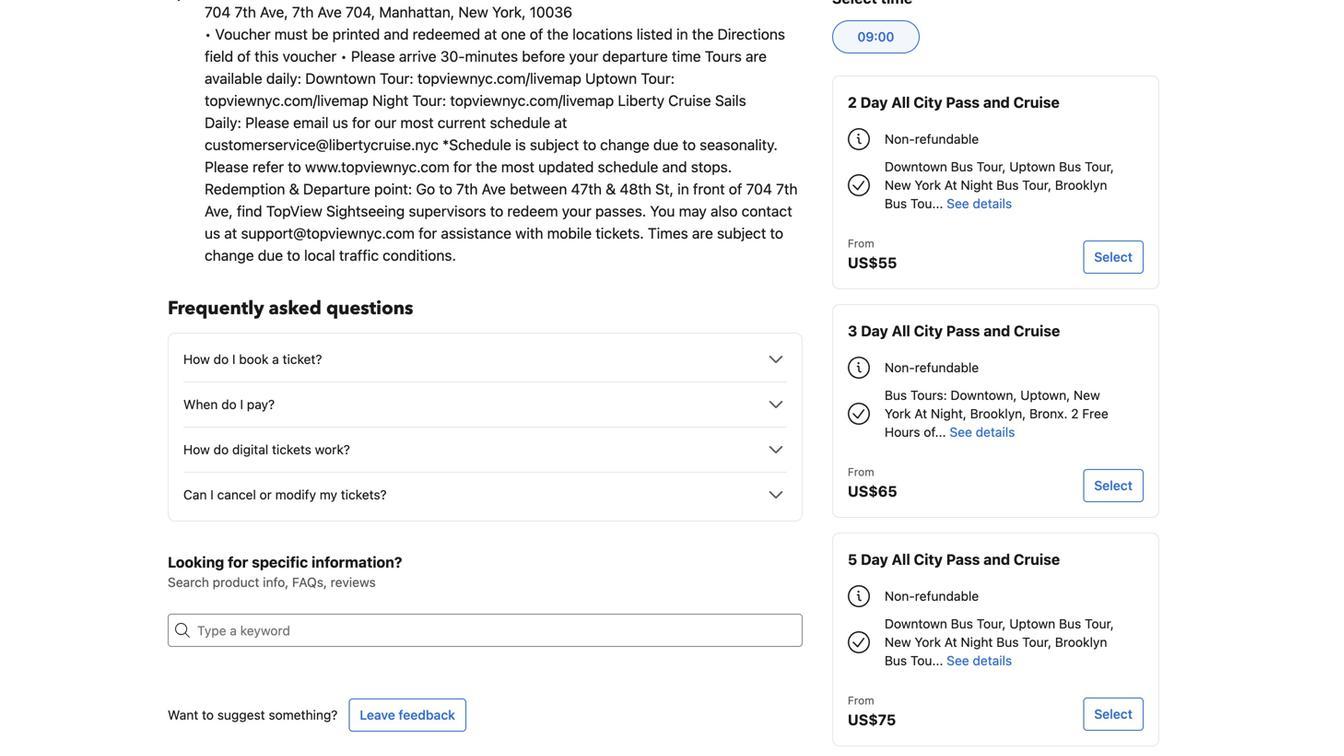 Task type: describe. For each thing, give the bounding box(es) containing it.
manhattan,
[[379, 3, 455, 21]]

see details link for us$55
[[947, 196, 1013, 211]]

point:
[[374, 180, 412, 198]]

to up updated
[[583, 136, 597, 154]]

digital
[[232, 442, 269, 457]]

uptown inside the 704 7th ave, 7th ave 704, manhattan, new york, 10036 • voucher must be printed and redeemed at one of the locations listed in the directions field of this voucher   • please arrive 30-minutes before your departure time    tours are available daily:   downtown tour: topviewnyc.com/livemap  uptown tour: topviewnyc.com/livemap  night tour: topviewnyc.com/livemap  liberty cruise sails daily: please email us for our most current schedule at customerservice@libertycruise.nyc  *schedule is subject to change due to seasonality. please refer to www.topviewnyc.com for the most updated schedule and stops. redemption & departure point:   go to 7th ave between 47th & 48th st, in front of 704 7th ave, find topview sightseeing supervisors to redeem your passes. you may also contact us at support@topviewnyc.com for assistance with mobile tickets.  times are subject to change due to local traffic conditions.
[[585, 70, 637, 87]]

0 horizontal spatial please
[[205, 158, 249, 176]]

do for pay?
[[221, 397, 237, 412]]

1 & from the left
[[289, 180, 299, 198]]

work?
[[315, 442, 350, 457]]

st,
[[656, 180, 674, 198]]

day for 3
[[861, 322, 889, 340]]

leave
[[360, 708, 395, 723]]

you
[[650, 202, 675, 220]]

email
[[293, 114, 329, 131]]

tour: up liberty
[[641, 70, 675, 87]]

free
[[1083, 406, 1109, 421]]

1 horizontal spatial of
[[530, 25, 543, 43]]

details for us$65
[[976, 425, 1015, 440]]

1 horizontal spatial us
[[333, 114, 348, 131]]

sightseeing
[[326, 202, 405, 220]]

night for 2 day all city pass and cruise
[[961, 177, 993, 193]]

for up conditions.
[[419, 225, 437, 242]]

pass for 5 day all city pass and cruise
[[947, 551, 980, 568]]

refundable for 5
[[915, 589, 979, 604]]

from us$75
[[848, 694, 896, 729]]

topviewnyc.com/livemap down daily:
[[205, 92, 369, 109]]

3
[[848, 322, 858, 340]]

0 horizontal spatial most
[[400, 114, 434, 131]]

from for us$75
[[848, 694, 875, 707]]

704 7th ave, 7th ave 704, manhattan, new york, 10036 • voucher must be printed and redeemed at one of the locations listed in the directions field of this voucher   • please arrive 30-minutes before your departure time    tours are available daily:   downtown tour: topviewnyc.com/livemap  uptown tour: topviewnyc.com/livemap  night tour: topviewnyc.com/livemap  liberty cruise sails daily: please email us for our most current schedule at customerservice@libertycruise.nyc  *schedule is subject to change due to seasonality. please refer to www.topviewnyc.com for the most updated schedule and stops. redemption & departure point:   go to 7th ave between 47th & 48th st, in front of 704 7th ave, find topview sightseeing supervisors to redeem your passes. you may also contact us at support@topviewnyc.com for assistance with mobile tickets.  times are subject to change due to local traffic conditions.
[[205, 3, 798, 264]]

topviewnyc.com/livemap up is
[[450, 92, 614, 109]]

how do digital tickets work?
[[183, 442, 350, 457]]

feedback
[[399, 708, 455, 723]]

and for 5 day all city pass and cruise
[[984, 551, 1011, 568]]

current
[[438, 114, 486, 131]]

customerservice@libertycruise.nyc
[[205, 136, 439, 154]]

to down 'contact'
[[770, 225, 784, 242]]

available
[[205, 70, 263, 87]]

0 vertical spatial please
[[351, 47, 395, 65]]

i for pay?
[[240, 397, 243, 412]]

1 vertical spatial change
[[205, 247, 254, 264]]

at inside bus tours: downtown, uptown, new york at night, brooklyn, bronx. 2 free hours of...
[[915, 406, 928, 421]]

new inside the 704 7th ave, 7th ave 704, manhattan, new york, 10036 • voucher must be printed and redeemed at one of the locations listed in the directions field of this voucher   • please arrive 30-minutes before your departure time    tours are available daily:   downtown tour: topviewnyc.com/livemap  uptown tour: topviewnyc.com/livemap  night tour: topviewnyc.com/livemap  liberty cruise sails daily: please email us for our most current schedule at customerservice@libertycruise.nyc  *schedule is subject to change due to seasonality. please refer to www.topviewnyc.com for the most updated schedule and stops. redemption & departure point:   go to 7th ave between 47th & 48th st, in front of 704 7th ave, find topview sightseeing supervisors to redeem your passes. you may also contact us at support@topviewnyc.com for assistance with mobile tickets.  times are subject to change due to local traffic conditions.
[[459, 3, 489, 21]]

do for book
[[214, 352, 229, 367]]

hours
[[885, 425, 921, 440]]

brooklyn for 5 day all city pass and cruise
[[1056, 635, 1108, 650]]

tickets?
[[341, 487, 387, 502]]

see for us$55
[[947, 196, 970, 211]]

pass for 2 day all city pass and cruise
[[946, 94, 980, 111]]

0 horizontal spatial us
[[205, 225, 220, 242]]

new inside bus tours: downtown, uptown, new york at night, brooklyn, bronx. 2 free hours of...
[[1074, 388, 1101, 403]]

may
[[679, 202, 707, 220]]

non- for 2
[[885, 131, 915, 147]]

cruise for 3 day all city pass and cruise
[[1014, 322, 1061, 340]]

and for 2 day all city pass and cruise
[[984, 94, 1010, 111]]

pass for 3 day all city pass and cruise
[[947, 322, 981, 340]]

select for 5 day all city pass and cruise
[[1095, 707, 1133, 722]]

7th up voucher
[[235, 3, 256, 21]]

30-
[[441, 47, 465, 65]]

pay?
[[247, 397, 275, 412]]

do for tickets
[[214, 442, 229, 457]]

0 horizontal spatial 704
[[205, 3, 231, 21]]

Type a keyword field
[[190, 614, 803, 647]]

2 horizontal spatial at
[[554, 114, 567, 131]]

details for us$55
[[973, 196, 1013, 211]]

non- for 5
[[885, 589, 915, 604]]

0 vertical spatial in
[[677, 25, 688, 43]]

1 horizontal spatial the
[[547, 25, 569, 43]]

also
[[711, 202, 738, 220]]

non-refundable for 2
[[885, 131, 979, 147]]

all for 3
[[892, 322, 911, 340]]

find
[[237, 202, 262, 220]]

frequently
[[168, 296, 264, 321]]

0 horizontal spatial the
[[476, 158, 497, 176]]

traffic
[[339, 247, 379, 264]]

non-refundable for 5
[[885, 589, 979, 604]]

1 horizontal spatial 704
[[746, 180, 773, 198]]

supervisors
[[409, 202, 486, 220]]

from for us$55
[[848, 237, 875, 250]]

specific
[[252, 554, 308, 571]]

1 horizontal spatial at
[[484, 25, 497, 43]]

for down *schedule
[[454, 158, 472, 176]]

night inside the 704 7th ave, 7th ave 704, manhattan, new york, 10036 • voucher must be printed and redeemed at one of the locations listed in the directions field of this voucher   • please arrive 30-minutes before your departure time    tours are available daily:   downtown tour: topviewnyc.com/livemap  uptown tour: topviewnyc.com/livemap  night tour: topviewnyc.com/livemap  liberty cruise sails daily: please email us for our most current schedule at customerservice@libertycruise.nyc  *schedule is subject to change due to seasonality. please refer to www.topviewnyc.com for the most updated schedule and stops. redemption & departure point:   go to 7th ave between 47th & 48th st, in front of 704 7th ave, find topview sightseeing supervisors to redeem your passes. you may also contact us at support@topviewnyc.com for assistance with mobile tickets.  times are subject to change due to local traffic conditions.
[[373, 92, 409, 109]]

how do i book a ticket?
[[183, 352, 322, 367]]

7th up 'contact'
[[776, 180, 798, 198]]

tickets.
[[596, 225, 644, 242]]

locations
[[573, 25, 633, 43]]

information?
[[312, 554, 402, 571]]

tours
[[705, 47, 742, 65]]

see details link for us$65
[[950, 425, 1015, 440]]

day for 2
[[861, 94, 888, 111]]

3 day all city pass and cruise
[[848, 322, 1061, 340]]

go
[[416, 180, 435, 198]]

1 vertical spatial ave
[[482, 180, 506, 198]]

for left our
[[352, 114, 371, 131]]

all for 2
[[892, 94, 910, 111]]

night for 5 day all city pass and cruise
[[961, 635, 993, 650]]

1 horizontal spatial subject
[[717, 225, 767, 242]]

0 vertical spatial are
[[746, 47, 767, 65]]

1 vertical spatial due
[[258, 247, 283, 264]]

conditions.
[[383, 247, 456, 264]]

mobile
[[547, 225, 592, 242]]

uptown,
[[1021, 388, 1071, 403]]

select button for 5 day all city pass and cruise
[[1084, 698, 1144, 731]]

assistance
[[441, 225, 512, 242]]

printed
[[333, 25, 380, 43]]

when
[[183, 397, 218, 412]]

one
[[501, 25, 526, 43]]

before
[[522, 47, 565, 65]]

tour: down arrive
[[380, 70, 414, 87]]

non-refundable for 3
[[885, 360, 979, 375]]

listed
[[637, 25, 673, 43]]

from us$55
[[848, 237, 897, 272]]

bronx.
[[1030, 406, 1068, 421]]

day for 5
[[861, 551, 889, 568]]

uptown for 2 day all city pass and cruise
[[1010, 159, 1056, 174]]

at for 5
[[945, 635, 958, 650]]

city for 2
[[914, 94, 943, 111]]

to left local
[[287, 247, 300, 264]]

voucher
[[215, 25, 271, 43]]

when do i pay? button
[[183, 394, 787, 416]]

must
[[275, 25, 308, 43]]

1 vertical spatial your
[[562, 202, 592, 220]]

0 vertical spatial subject
[[530, 136, 579, 154]]

minutes
[[465, 47, 518, 65]]

cruise for 5 day all city pass and cruise
[[1014, 551, 1061, 568]]

see details link for us$75
[[947, 653, 1013, 668]]

want
[[168, 708, 198, 723]]

downtown inside the 704 7th ave, 7th ave 704, manhattan, new york, 10036 • voucher must be printed and redeemed at one of the locations listed in the directions field of this voucher   • please arrive 30-minutes before your departure time    tours are available daily:   downtown tour: topviewnyc.com/livemap  uptown tour: topviewnyc.com/livemap  night tour: topviewnyc.com/livemap  liberty cruise sails daily: please email us for our most current schedule at customerservice@libertycruise.nyc  *schedule is subject to change due to seasonality. please refer to www.topviewnyc.com for the most updated schedule and stops. redemption & departure point:   go to 7th ave between 47th & 48th st, in front of 704 7th ave, find topview sightseeing supervisors to redeem your passes. you may also contact us at support@topviewnyc.com for assistance with mobile tickets.  times are subject to change due to local traffic conditions.
[[305, 70, 376, 87]]

0 horizontal spatial of
[[237, 47, 251, 65]]

brooklyn,
[[971, 406, 1026, 421]]

select for 2 day all city pass and cruise
[[1095, 249, 1133, 265]]

0 horizontal spatial i
[[210, 487, 214, 502]]

redeemed
[[413, 25, 481, 43]]

2 vertical spatial of
[[729, 180, 743, 198]]

with
[[516, 225, 543, 242]]

this
[[255, 47, 279, 65]]

daily: please
[[205, 114, 290, 131]]

arrive
[[399, 47, 437, 65]]

0 vertical spatial change
[[600, 136, 650, 154]]

0 horizontal spatial schedule
[[490, 114, 551, 131]]

redeem
[[507, 202, 558, 220]]

1 vertical spatial •
[[341, 47, 347, 65]]

reviews
[[331, 575, 376, 590]]

front
[[693, 180, 725, 198]]

2 day all city pass and cruise
[[848, 94, 1060, 111]]

1 vertical spatial in
[[678, 180, 689, 198]]

ticket?
[[283, 352, 322, 367]]

how for how do digital tickets work?
[[183, 442, 210, 457]]

when do i pay?
[[183, 397, 275, 412]]

from us$65
[[848, 466, 898, 500]]

1 horizontal spatial due
[[654, 136, 679, 154]]

can i cancel or modify my tickets? button
[[183, 484, 787, 506]]

local
[[304, 247, 335, 264]]

topviewnyc.com/livemap down minutes at top left
[[418, 70, 582, 87]]

leave feedback button
[[349, 699, 467, 732]]

704,
[[346, 3, 375, 21]]

can
[[183, 487, 207, 502]]

contact
[[742, 202, 793, 220]]

1 vertical spatial schedule
[[598, 158, 659, 176]]

0 horizontal spatial •
[[205, 25, 211, 43]]

all for 5
[[892, 551, 911, 568]]

2 horizontal spatial the
[[692, 25, 714, 43]]



Task type: vqa. For each thing, say whether or not it's contained in the screenshot.
children
no



Task type: locate. For each thing, give the bounding box(es) containing it.
& up the topview
[[289, 180, 299, 198]]

of down voucher
[[237, 47, 251, 65]]

york for 5
[[915, 635, 941, 650]]

1 city from the top
[[914, 94, 943, 111]]

1 vertical spatial please
[[205, 158, 249, 176]]

to right go
[[439, 180, 453, 198]]

0 vertical spatial at
[[484, 25, 497, 43]]

1 vertical spatial of
[[237, 47, 251, 65]]

from up the "us$75"
[[848, 694, 875, 707]]

2 vertical spatial see
[[947, 653, 970, 668]]

night down 2 day all city pass and cruise
[[961, 177, 993, 193]]

ave left between
[[482, 180, 506, 198]]

do
[[214, 352, 229, 367], [221, 397, 237, 412], [214, 442, 229, 457]]

refer
[[253, 158, 284, 176]]

1 select button from the top
[[1084, 241, 1144, 274]]

1 vertical spatial 2
[[1072, 406, 1079, 421]]

your up mobile
[[562, 202, 592, 220]]

suggest
[[217, 708, 265, 723]]

how do i book a ticket? button
[[183, 349, 787, 371]]

09:00
[[858, 29, 895, 44]]

0 vertical spatial see details link
[[947, 196, 1013, 211]]

due up st,
[[654, 136, 679, 154]]

refundable for 2
[[915, 131, 979, 147]]

5
[[848, 551, 858, 568]]

1 horizontal spatial ave,
[[260, 3, 288, 21]]

do left book
[[214, 352, 229, 367]]

0 vertical spatial ave,
[[260, 3, 288, 21]]

1 vertical spatial non-
[[885, 360, 915, 375]]

our
[[375, 114, 397, 131]]

2 vertical spatial non-refundable
[[885, 589, 979, 604]]

most right our
[[400, 114, 434, 131]]

uptown
[[585, 70, 637, 87], [1010, 159, 1056, 174], [1010, 616, 1056, 632]]

1 vertical spatial uptown
[[1010, 159, 1056, 174]]

downtown down voucher
[[305, 70, 376, 87]]

& up "passes."
[[606, 180, 616, 198]]

day right 5
[[861, 551, 889, 568]]

0 horizontal spatial &
[[289, 180, 299, 198]]

select button for 3 day all city pass and cruise
[[1084, 469, 1144, 502]]

0 vertical spatial non-refundable
[[885, 131, 979, 147]]

to up the stops.
[[683, 136, 696, 154]]

0 vertical spatial downtown bus tour, uptown bus tour, new york at night bus tour, brooklyn bus tou...
[[885, 159, 1115, 211]]

city for 3
[[914, 322, 943, 340]]

1 vertical spatial see details
[[950, 425, 1015, 440]]

at down 2 day all city pass and cruise
[[945, 177, 958, 193]]

for inside looking for specific information? search product info, faqs, reviews
[[228, 554, 248, 571]]

non-refundable up tours:
[[885, 360, 979, 375]]

york for 2
[[915, 177, 941, 193]]

please
[[351, 47, 395, 65], [205, 158, 249, 176]]

1 vertical spatial are
[[692, 225, 713, 242]]

refundable up tours:
[[915, 360, 979, 375]]

0 vertical spatial i
[[232, 352, 236, 367]]

night down 5 day all city pass and cruise
[[961, 635, 993, 650]]

3 city from the top
[[914, 551, 943, 568]]

2 downtown bus tour, uptown bus tour, new york at night bus tour, brooklyn bus tou... from the top
[[885, 616, 1115, 668]]

2 vertical spatial at
[[945, 635, 958, 650]]

1 vertical spatial details
[[976, 425, 1015, 440]]

i left pay?
[[240, 397, 243, 412]]

product
[[213, 575, 259, 590]]

us$65
[[848, 483, 898, 500]]

how for how do i book a ticket?
[[183, 352, 210, 367]]

the down *schedule
[[476, 158, 497, 176]]

47th
[[571, 180, 602, 198]]

1 vertical spatial refundable
[[915, 360, 979, 375]]

1 non-refundable from the top
[[885, 131, 979, 147]]

of up also
[[729, 180, 743, 198]]

1 all from the top
[[892, 94, 910, 111]]

see details for us$65
[[950, 425, 1015, 440]]

2 how from the top
[[183, 442, 210, 457]]

1 pass from the top
[[946, 94, 980, 111]]

refundable for 3
[[915, 360, 979, 375]]

brooklyn for 2 day all city pass and cruise
[[1056, 177, 1108, 193]]

2 vertical spatial york
[[915, 635, 941, 650]]

1 select from the top
[[1095, 249, 1133, 265]]

how up can
[[183, 442, 210, 457]]

my
[[320, 487, 337, 502]]

0 vertical spatial see
[[947, 196, 970, 211]]

1 horizontal spatial 2
[[1072, 406, 1079, 421]]

0 vertical spatial downtown
[[305, 70, 376, 87]]

3 refundable from the top
[[915, 589, 979, 604]]

0 vertical spatial •
[[205, 25, 211, 43]]

2 pass from the top
[[947, 322, 981, 340]]

non-refundable down 5 day all city pass and cruise
[[885, 589, 979, 604]]

0 vertical spatial refundable
[[915, 131, 979, 147]]

details for us$75
[[973, 653, 1013, 668]]

1 vertical spatial i
[[240, 397, 243, 412]]

i right can
[[210, 487, 214, 502]]

york down 2 day all city pass and cruise
[[915, 177, 941, 193]]

topview
[[266, 202, 323, 220]]

are down "directions"
[[746, 47, 767, 65]]

details
[[973, 196, 1013, 211], [976, 425, 1015, 440], [973, 653, 1013, 668]]

&
[[289, 180, 299, 198], [606, 180, 616, 198]]

0 vertical spatial how
[[183, 352, 210, 367]]

1 how from the top
[[183, 352, 210, 367]]

2 vertical spatial night
[[961, 635, 993, 650]]

us up customerservice@libertycruise.nyc
[[333, 114, 348, 131]]

0 vertical spatial select
[[1095, 249, 1133, 265]]

updated
[[539, 158, 594, 176]]

from up us$65
[[848, 466, 875, 479]]

2 vertical spatial i
[[210, 487, 214, 502]]

3 non-refundable from the top
[[885, 589, 979, 604]]

704 up voucher
[[205, 3, 231, 21]]

1 horizontal spatial most
[[501, 158, 535, 176]]

non-refundable down 2 day all city pass and cruise
[[885, 131, 979, 147]]

• up field
[[205, 25, 211, 43]]

are down may
[[692, 225, 713, 242]]

0 vertical spatial from
[[848, 237, 875, 250]]

i
[[232, 352, 236, 367], [240, 397, 243, 412], [210, 487, 214, 502]]

at
[[484, 25, 497, 43], [554, 114, 567, 131], [224, 225, 237, 242]]

• down printed
[[341, 47, 347, 65]]

for up 'product'
[[228, 554, 248, 571]]

select button for 2 day all city pass and cruise
[[1084, 241, 1144, 274]]

liberty
[[618, 92, 665, 109]]

daily:
[[266, 70, 302, 87]]

of...
[[924, 425, 947, 440]]

0 vertical spatial see details
[[947, 196, 1013, 211]]

at down 5 day all city pass and cruise
[[945, 635, 958, 650]]

ave, up must
[[260, 3, 288, 21]]

change up 48th
[[600, 136, 650, 154]]

cruise for 2 day all city pass and cruise
[[1014, 94, 1060, 111]]

1 vertical spatial night
[[961, 177, 993, 193]]

7th up must
[[292, 3, 314, 21]]

2 vertical spatial city
[[914, 551, 943, 568]]

between
[[510, 180, 567, 198]]

tou...
[[911, 196, 944, 211], [911, 653, 944, 668]]

to right refer
[[288, 158, 301, 176]]

non-refundable
[[885, 131, 979, 147], [885, 360, 979, 375], [885, 589, 979, 604]]

passes.
[[596, 202, 647, 220]]

do left digital
[[214, 442, 229, 457]]

www.topviewnyc.com
[[305, 158, 450, 176]]

0 vertical spatial non-
[[885, 131, 915, 147]]

at for 2
[[945, 177, 958, 193]]

faqs,
[[292, 575, 327, 590]]

1 vertical spatial at
[[554, 114, 567, 131]]

at down tours:
[[915, 406, 928, 421]]

1 vertical spatial select button
[[1084, 469, 1144, 502]]

info,
[[263, 575, 289, 590]]

3 pass from the top
[[947, 551, 980, 568]]

and
[[384, 25, 409, 43], [984, 94, 1010, 111], [662, 158, 687, 176], [984, 322, 1011, 340], [984, 551, 1011, 568]]

0 vertical spatial schedule
[[490, 114, 551, 131]]

in up time
[[677, 25, 688, 43]]

see details for us$75
[[947, 653, 1013, 668]]

from inside from us$65
[[848, 466, 875, 479]]

0 vertical spatial day
[[861, 94, 888, 111]]

1 vertical spatial york
[[885, 406, 911, 421]]

2 vertical spatial day
[[861, 551, 889, 568]]

downtown for 2
[[885, 159, 948, 174]]

at up minutes at top left
[[484, 25, 497, 43]]

refundable down 2 day all city pass and cruise
[[915, 131, 979, 147]]

downtown down 2 day all city pass and cruise
[[885, 159, 948, 174]]

cruise inside the 704 7th ave, 7th ave 704, manhattan, new york, 10036 • voucher must be printed and redeemed at one of the locations listed in the directions field of this voucher   • please arrive 30-minutes before your departure time    tours are available daily:   downtown tour: topviewnyc.com/livemap  uptown tour: topviewnyc.com/livemap  night tour: topviewnyc.com/livemap  liberty cruise sails daily: please email us for our most current schedule at customerservice@libertycruise.nyc  *schedule is subject to change due to seasonality. please refer to www.topviewnyc.com for the most updated schedule and stops. redemption & departure point:   go to 7th ave between 47th & 48th st, in front of 704 7th ave, find topview sightseeing supervisors to redeem your passes. you may also contact us at support@topviewnyc.com for assistance with mobile tickets.  times are subject to change due to local traffic conditions.
[[669, 92, 711, 109]]

from
[[848, 237, 875, 250], [848, 466, 875, 479], [848, 694, 875, 707]]

schedule up is
[[490, 114, 551, 131]]

please down printed
[[351, 47, 395, 65]]

5 day all city pass and cruise
[[848, 551, 1061, 568]]

of right one
[[530, 25, 543, 43]]

2 inside bus tours: downtown, uptown, new york at night, brooklyn, bronx. 2 free hours of...
[[1072, 406, 1079, 421]]

or
[[260, 487, 272, 502]]

non- down 2 day all city pass and cruise
[[885, 131, 915, 147]]

night up our
[[373, 92, 409, 109]]

0 vertical spatial us
[[333, 114, 348, 131]]

the up time
[[692, 25, 714, 43]]

0 vertical spatial brooklyn
[[1056, 177, 1108, 193]]

can i cancel or modify my tickets?
[[183, 487, 387, 502]]

the down 10036
[[547, 25, 569, 43]]

0 horizontal spatial ave
[[318, 3, 342, 21]]

see details for us$55
[[947, 196, 1013, 211]]

in right st,
[[678, 180, 689, 198]]

downtown for 5
[[885, 616, 948, 632]]

city for 5
[[914, 551, 943, 568]]

subject down also
[[717, 225, 767, 242]]

1 downtown bus tour, uptown bus tour, new york at night bus tour, brooklyn bus tou... from the top
[[885, 159, 1115, 211]]

1 vertical spatial downtown bus tour, uptown bus tour, new york at night bus tour, brooklyn bus tou...
[[885, 616, 1115, 668]]

tou... for us$75
[[911, 653, 944, 668]]

10036
[[530, 3, 573, 21]]

select
[[1095, 249, 1133, 265], [1095, 478, 1133, 493], [1095, 707, 1133, 722]]

see for us$65
[[950, 425, 973, 440]]

3 all from the top
[[892, 551, 911, 568]]

0 vertical spatial do
[[214, 352, 229, 367]]

want to suggest something?
[[168, 708, 338, 723]]

do right when
[[221, 397, 237, 412]]

to up assistance
[[490, 202, 504, 220]]

how up when
[[183, 352, 210, 367]]

modify
[[275, 487, 316, 502]]

3 non- from the top
[[885, 589, 915, 604]]

sails
[[715, 92, 747, 109]]

subject up updated
[[530, 136, 579, 154]]

directions
[[718, 25, 786, 43]]

non- down 5 day all city pass and cruise
[[885, 589, 915, 604]]

all right 5
[[892, 551, 911, 568]]

1 refundable from the top
[[915, 131, 979, 147]]

please up "redemption"
[[205, 158, 249, 176]]

york,
[[492, 3, 526, 21]]

2 vertical spatial see details
[[947, 653, 1013, 668]]

schedule up 48th
[[598, 158, 659, 176]]

bus inside bus tours: downtown, uptown, new york at night, brooklyn, bronx. 2 free hours of...
[[885, 388, 907, 403]]

all right 3 at the top of the page
[[892, 322, 911, 340]]

new up 'free'
[[1074, 388, 1101, 403]]

1 vertical spatial 704
[[746, 180, 773, 198]]

and for 3 day all city pass and cruise
[[984, 322, 1011, 340]]

0 vertical spatial uptown
[[585, 70, 637, 87]]

i left book
[[232, 352, 236, 367]]

tickets
[[272, 442, 312, 457]]

york down 5 day all city pass and cruise
[[915, 635, 941, 650]]

1 tou... from the top
[[911, 196, 944, 211]]

departure
[[303, 180, 370, 198]]

3 select from the top
[[1095, 707, 1133, 722]]

how do digital tickets work? button
[[183, 439, 787, 461]]

time
[[672, 47, 701, 65]]

1 vertical spatial day
[[861, 322, 889, 340]]

uptown for 5 day all city pass and cruise
[[1010, 616, 1056, 632]]

looking for specific information? search product info, faqs, reviews
[[168, 554, 402, 590]]

*schedule
[[443, 136, 512, 154]]

0 vertical spatial your
[[569, 47, 599, 65]]

change down find
[[205, 247, 254, 264]]

1 horizontal spatial ave
[[482, 180, 506, 198]]

ave, left find
[[205, 202, 233, 220]]

to right 'want'
[[202, 708, 214, 723]]

1 vertical spatial non-refundable
[[885, 360, 979, 375]]

your down the locations
[[569, 47, 599, 65]]

is
[[515, 136, 526, 154]]

asked
[[269, 296, 322, 321]]

new up redeemed
[[459, 3, 489, 21]]

1 vertical spatial subject
[[717, 225, 767, 242]]

downtown bus tour, uptown bus tour, new york at night bus tour, brooklyn bus tou... for 5 day all city pass and cruise
[[885, 616, 1115, 668]]

1 horizontal spatial i
[[232, 352, 236, 367]]

from up the us$55
[[848, 237, 875, 250]]

non- up tours:
[[885, 360, 915, 375]]

from inside from us$75
[[848, 694, 875, 707]]

us down "redemption"
[[205, 225, 220, 242]]

2
[[848, 94, 857, 111], [1072, 406, 1079, 421]]

day down the 09:00
[[861, 94, 888, 111]]

1 vertical spatial brooklyn
[[1056, 635, 1108, 650]]

0 horizontal spatial are
[[692, 225, 713, 242]]

2 brooklyn from the top
[[1056, 635, 1108, 650]]

2 all from the top
[[892, 322, 911, 340]]

0 horizontal spatial 2
[[848, 94, 857, 111]]

3 from from the top
[[848, 694, 875, 707]]

seasonality.
[[700, 136, 778, 154]]

0 vertical spatial most
[[400, 114, 434, 131]]

2 tou... from the top
[[911, 653, 944, 668]]

0 vertical spatial due
[[654, 136, 679, 154]]

subject
[[530, 136, 579, 154], [717, 225, 767, 242]]

2 horizontal spatial of
[[729, 180, 743, 198]]

2 vertical spatial see details link
[[947, 653, 1013, 668]]

at down find
[[224, 225, 237, 242]]

select for 3 day all city pass and cruise
[[1095, 478, 1133, 493]]

2 & from the left
[[606, 180, 616, 198]]

2 city from the top
[[914, 322, 943, 340]]

night,
[[931, 406, 967, 421]]

1 non- from the top
[[885, 131, 915, 147]]

night
[[373, 92, 409, 109], [961, 177, 993, 193], [961, 635, 993, 650]]

1 vertical spatial see
[[950, 425, 973, 440]]

ave up be
[[318, 3, 342, 21]]

•
[[205, 25, 211, 43], [341, 47, 347, 65]]

2 refundable from the top
[[915, 360, 979, 375]]

i for book
[[232, 352, 236, 367]]

2 from from the top
[[848, 466, 875, 479]]

0 vertical spatial select button
[[1084, 241, 1144, 274]]

new up from us$75
[[885, 635, 912, 650]]

new up from us$55
[[885, 177, 912, 193]]

1 vertical spatial us
[[205, 225, 220, 242]]

0 vertical spatial york
[[915, 177, 941, 193]]

your
[[569, 47, 599, 65], [562, 202, 592, 220]]

frequently asked questions
[[168, 296, 414, 321]]

schedule
[[490, 114, 551, 131], [598, 158, 659, 176]]

tou... for us$55
[[911, 196, 944, 211]]

most down is
[[501, 158, 535, 176]]

york up hours
[[885, 406, 911, 421]]

see for us$75
[[947, 653, 970, 668]]

see
[[947, 196, 970, 211], [950, 425, 973, 440], [947, 653, 970, 668]]

0 vertical spatial tou...
[[911, 196, 944, 211]]

downtown bus tour, uptown bus tour, new york at night bus tour, brooklyn bus tou... for 2 day all city pass and cruise
[[885, 159, 1115, 211]]

be
[[312, 25, 329, 43]]

from for us$65
[[848, 466, 875, 479]]

due
[[654, 136, 679, 154], [258, 247, 283, 264]]

1 brooklyn from the top
[[1056, 177, 1108, 193]]

1 vertical spatial ave,
[[205, 202, 233, 220]]

1 vertical spatial city
[[914, 322, 943, 340]]

looking
[[168, 554, 224, 571]]

times
[[648, 225, 689, 242]]

1 vertical spatial most
[[501, 158, 535, 176]]

2 vertical spatial do
[[214, 442, 229, 457]]

bus tours: downtown, uptown, new york at night, brooklyn, bronx. 2 free hours of...
[[885, 388, 1109, 440]]

due down find
[[258, 247, 283, 264]]

0 horizontal spatial due
[[258, 247, 283, 264]]

from inside from us$55
[[848, 237, 875, 250]]

0 horizontal spatial at
[[224, 225, 237, 242]]

3 select button from the top
[[1084, 698, 1144, 731]]

2 select button from the top
[[1084, 469, 1144, 502]]

see details link
[[947, 196, 1013, 211], [950, 425, 1015, 440], [947, 653, 1013, 668]]

book
[[239, 352, 269, 367]]

2 vertical spatial non-
[[885, 589, 915, 604]]

tour: up "current"
[[413, 92, 446, 109]]

0 vertical spatial of
[[530, 25, 543, 43]]

day right 3 at the top of the page
[[861, 322, 889, 340]]

1 vertical spatial do
[[221, 397, 237, 412]]

cruise
[[669, 92, 711, 109], [1014, 94, 1060, 111], [1014, 322, 1061, 340], [1014, 551, 1061, 568]]

704 up 'contact'
[[746, 180, 773, 198]]

york inside bus tours: downtown, uptown, new york at night, brooklyn, bronx. 2 free hours of...
[[885, 406, 911, 421]]

ave,
[[260, 3, 288, 21], [205, 202, 233, 220]]

7th up supervisors
[[456, 180, 478, 198]]

search
[[168, 575, 209, 590]]

0 vertical spatial 2
[[848, 94, 857, 111]]

2 select from the top
[[1095, 478, 1133, 493]]

0 vertical spatial night
[[373, 92, 409, 109]]

non- for 3
[[885, 360, 915, 375]]

1 vertical spatial downtown
[[885, 159, 948, 174]]

48th
[[620, 180, 652, 198]]

non-
[[885, 131, 915, 147], [885, 360, 915, 375], [885, 589, 915, 604]]

1 vertical spatial all
[[892, 322, 911, 340]]

1 from from the top
[[848, 237, 875, 250]]

1 vertical spatial at
[[915, 406, 928, 421]]

at up updated
[[554, 114, 567, 131]]

2 non- from the top
[[885, 360, 915, 375]]

refundable
[[915, 131, 979, 147], [915, 360, 979, 375], [915, 589, 979, 604]]

7th
[[235, 3, 256, 21], [292, 3, 314, 21], [456, 180, 478, 198], [776, 180, 798, 198]]

2 non-refundable from the top
[[885, 360, 979, 375]]

2 vertical spatial all
[[892, 551, 911, 568]]

downtown down 5 day all city pass and cruise
[[885, 616, 948, 632]]



